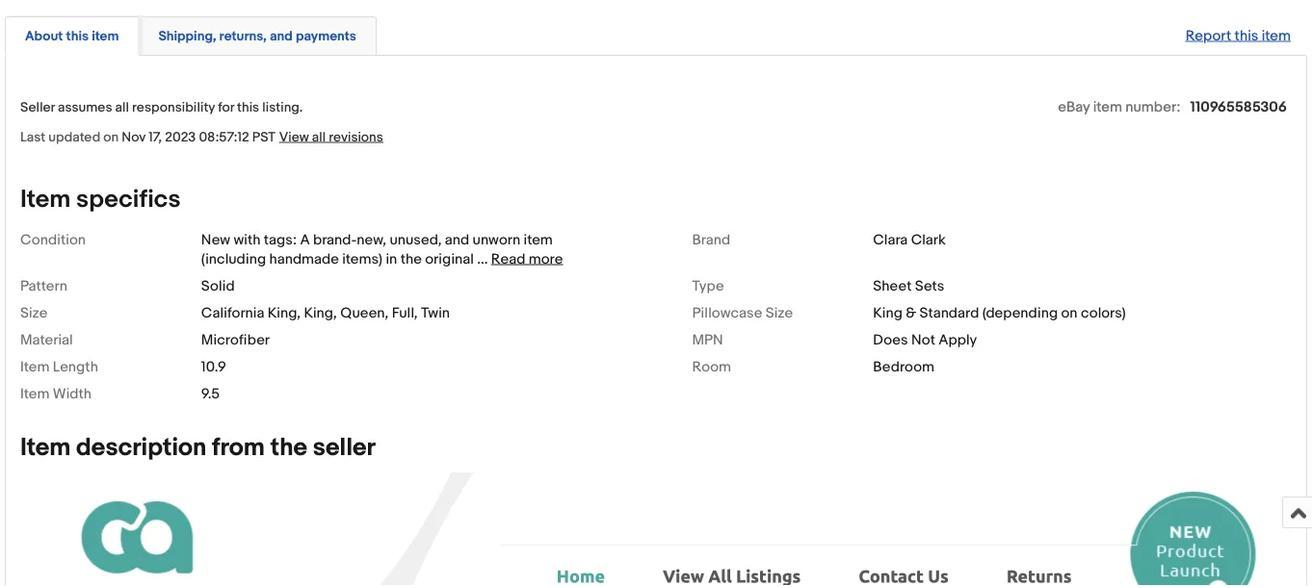 Task type: describe. For each thing, give the bounding box(es) containing it.
in
[[386, 251, 397, 268]]

microfiber
[[201, 332, 270, 349]]

does not apply
[[873, 332, 977, 349]]

item right report
[[1262, 27, 1291, 45]]

item width
[[20, 386, 92, 403]]

condition
[[20, 232, 86, 249]]

read more
[[491, 251, 563, 268]]

about this item
[[25, 28, 119, 45]]

twin
[[421, 305, 450, 322]]

colors)
[[1081, 305, 1126, 322]]

view all revisions link
[[275, 129, 383, 146]]

shipping, returns, and payments button
[[158, 27, 356, 46]]

unworn
[[473, 232, 521, 249]]

payments
[[296, 28, 356, 45]]

2 king, from the left
[[304, 305, 337, 322]]

number:
[[1126, 99, 1181, 116]]

10.9
[[201, 359, 226, 376]]

new
[[201, 232, 230, 249]]

read more button
[[491, 251, 563, 268]]

for
[[218, 100, 234, 116]]

report this item
[[1186, 27, 1291, 45]]

read
[[491, 251, 525, 268]]

view
[[279, 130, 309, 146]]

item right the ebay
[[1093, 99, 1122, 116]]

shipping,
[[158, 28, 216, 45]]

item for item length
[[20, 359, 50, 376]]

pattern
[[20, 278, 67, 295]]

(including
[[201, 251, 266, 268]]

original
[[425, 251, 474, 268]]

about this item button
[[25, 27, 119, 46]]

17,
[[149, 130, 162, 146]]

king
[[873, 305, 903, 322]]

pillowcase
[[692, 305, 763, 322]]

2 size from the left
[[766, 305, 793, 322]]

bedroom
[[873, 359, 935, 376]]

this for about
[[66, 28, 89, 45]]

width
[[53, 386, 92, 403]]

type
[[692, 278, 724, 295]]

1 horizontal spatial this
[[237, 100, 259, 116]]

not
[[912, 332, 936, 349]]

length
[[53, 359, 98, 376]]

new with tags: a brand-new, unused, and unworn item (including handmade items) in the original ...
[[201, 232, 553, 268]]

clara clark
[[873, 232, 946, 249]]

from
[[212, 433, 265, 463]]

last updated on nov 17, 2023 08:57:12 pst view all revisions
[[20, 130, 383, 146]]

item specifics
[[20, 185, 181, 215]]

this for report
[[1235, 27, 1259, 45]]

last
[[20, 130, 45, 146]]

material
[[20, 332, 73, 349]]

shipping, returns, and payments
[[158, 28, 356, 45]]

revisions
[[329, 130, 383, 146]]

item for item description from the seller
[[20, 433, 71, 463]]

california
[[201, 305, 264, 322]]

full,
[[392, 305, 418, 322]]

110965585306
[[1190, 99, 1287, 116]]

pillowcase size
[[692, 305, 793, 322]]

with
[[234, 232, 261, 249]]

specifics
[[76, 185, 181, 215]]

item for item width
[[20, 386, 50, 403]]

tags:
[[264, 232, 297, 249]]

0 vertical spatial all
[[115, 100, 129, 116]]

clark
[[911, 232, 946, 249]]

california king, king, queen, full, twin
[[201, 305, 450, 322]]

unused,
[[390, 232, 442, 249]]

about
[[25, 28, 63, 45]]

returns,
[[219, 28, 267, 45]]

items)
[[342, 251, 383, 268]]



Task type: vqa. For each thing, say whether or not it's contained in the screenshot.
THE CLARK
yes



Task type: locate. For each thing, give the bounding box(es) containing it.
listing.
[[262, 100, 303, 116]]

this inside button
[[66, 28, 89, 45]]

brand-
[[313, 232, 357, 249]]

1 vertical spatial the
[[270, 433, 307, 463]]

2 horizontal spatial this
[[1235, 27, 1259, 45]]

size right "pillowcase"
[[766, 305, 793, 322]]

room
[[692, 359, 731, 376]]

08:57:12
[[199, 130, 249, 146]]

item
[[20, 185, 71, 215], [20, 359, 50, 376], [20, 386, 50, 403], [20, 433, 71, 463]]

0 vertical spatial the
[[401, 251, 422, 268]]

tab list
[[5, 13, 1308, 56]]

sheet sets
[[873, 278, 945, 295]]

new,
[[357, 232, 386, 249]]

sheet
[[873, 278, 912, 295]]

0 horizontal spatial on
[[103, 130, 119, 146]]

handmade
[[269, 251, 339, 268]]

a
[[300, 232, 310, 249]]

&
[[906, 305, 917, 322]]

all
[[115, 100, 129, 116], [312, 130, 326, 146]]

description
[[76, 433, 207, 463]]

apply
[[939, 332, 977, 349]]

on left colors)
[[1061, 305, 1078, 322]]

the right from at the left of the page
[[270, 433, 307, 463]]

2 item from the top
[[20, 359, 50, 376]]

item up more
[[524, 232, 553, 249]]

report
[[1186, 27, 1232, 45]]

9.5
[[201, 386, 220, 403]]

item up the condition
[[20, 185, 71, 215]]

king, left queen, at the left bottom of page
[[304, 305, 337, 322]]

size down pattern
[[20, 305, 48, 322]]

the inside 'new with tags: a brand-new, unused, and unworn item (including handmade items) in the original ...'
[[401, 251, 422, 268]]

this right report
[[1235, 27, 1259, 45]]

0 vertical spatial and
[[270, 28, 293, 45]]

this right about
[[66, 28, 89, 45]]

item inside 'new with tags: a brand-new, unused, and unworn item (including handmade items) in the original ...'
[[524, 232, 553, 249]]

item inside button
[[92, 28, 119, 45]]

king, right california
[[268, 305, 301, 322]]

the right in
[[401, 251, 422, 268]]

seller assumes all responsibility for this listing.
[[20, 100, 303, 116]]

1 size from the left
[[20, 305, 48, 322]]

and right returns,
[[270, 28, 293, 45]]

king & standard (depending on colors)
[[873, 305, 1126, 322]]

1 vertical spatial on
[[1061, 305, 1078, 322]]

1 horizontal spatial on
[[1061, 305, 1078, 322]]

seller
[[20, 100, 55, 116]]

this right the for on the top of the page
[[237, 100, 259, 116]]

seller
[[313, 433, 376, 463]]

1 vertical spatial all
[[312, 130, 326, 146]]

does
[[873, 332, 908, 349]]

assumes
[[58, 100, 112, 116]]

tab list containing about this item
[[5, 13, 1308, 56]]

responsibility
[[132, 100, 215, 116]]

item down material
[[20, 359, 50, 376]]

0 vertical spatial on
[[103, 130, 119, 146]]

0 horizontal spatial the
[[270, 433, 307, 463]]

on left nov
[[103, 130, 119, 146]]

1 vertical spatial and
[[445, 232, 469, 249]]

1 horizontal spatial size
[[766, 305, 793, 322]]

clara
[[873, 232, 908, 249]]

queen,
[[340, 305, 389, 322]]

the
[[401, 251, 422, 268], [270, 433, 307, 463]]

item down item width
[[20, 433, 71, 463]]

nov
[[122, 130, 146, 146]]

ebay
[[1058, 99, 1090, 116]]

item
[[1262, 27, 1291, 45], [92, 28, 119, 45], [1093, 99, 1122, 116], [524, 232, 553, 249]]

and inside 'new with tags: a brand-new, unused, and unworn item (including handmade items) in the original ...'
[[445, 232, 469, 249]]

1 horizontal spatial king,
[[304, 305, 337, 322]]

1 horizontal spatial all
[[312, 130, 326, 146]]

0 horizontal spatial and
[[270, 28, 293, 45]]

and up original
[[445, 232, 469, 249]]

more
[[529, 251, 563, 268]]

size
[[20, 305, 48, 322], [766, 305, 793, 322]]

mpn
[[692, 332, 723, 349]]

4 item from the top
[[20, 433, 71, 463]]

item for item specifics
[[20, 185, 71, 215]]

1 king, from the left
[[268, 305, 301, 322]]

item right about
[[92, 28, 119, 45]]

and inside button
[[270, 28, 293, 45]]

standard
[[920, 305, 979, 322]]

1 item from the top
[[20, 185, 71, 215]]

3 item from the top
[[20, 386, 50, 403]]

updated
[[48, 130, 100, 146]]

(depending
[[983, 305, 1058, 322]]

and
[[270, 28, 293, 45], [445, 232, 469, 249]]

pst
[[252, 130, 275, 146]]

1 horizontal spatial the
[[401, 251, 422, 268]]

sets
[[915, 278, 945, 295]]

1 horizontal spatial and
[[445, 232, 469, 249]]

ebay item number: 110965585306
[[1058, 99, 1287, 116]]

0 horizontal spatial this
[[66, 28, 89, 45]]

this
[[1235, 27, 1259, 45], [66, 28, 89, 45], [237, 100, 259, 116]]

2023
[[165, 130, 196, 146]]

0 horizontal spatial size
[[20, 305, 48, 322]]

report this item link
[[1176, 18, 1301, 54]]

0 horizontal spatial king,
[[268, 305, 301, 322]]

king,
[[268, 305, 301, 322], [304, 305, 337, 322]]

item length
[[20, 359, 98, 376]]

0 horizontal spatial all
[[115, 100, 129, 116]]

on
[[103, 130, 119, 146], [1061, 305, 1078, 322]]

brand
[[692, 232, 730, 249]]

all up nov
[[115, 100, 129, 116]]

item description from the seller
[[20, 433, 376, 463]]

item down item length
[[20, 386, 50, 403]]

...
[[477, 251, 488, 268]]

all right "view"
[[312, 130, 326, 146]]

solid
[[201, 278, 235, 295]]



